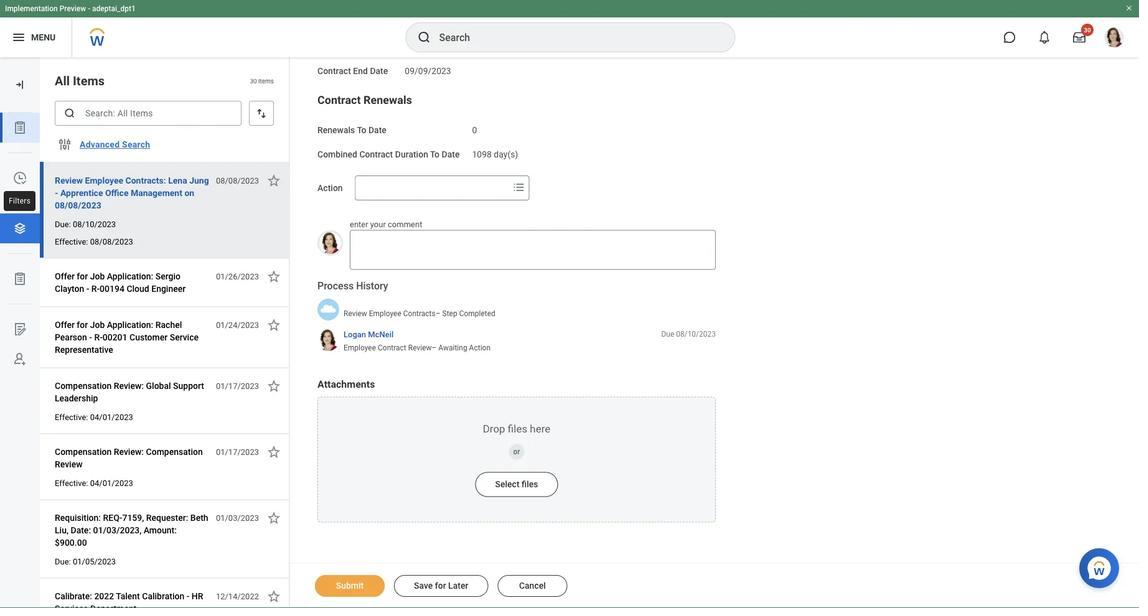 Task type: locate. For each thing, give the bounding box(es) containing it.
30 inside item list 'element'
[[250, 77, 257, 85]]

renewals to date element
[[472, 118, 477, 136]]

contract end date
[[318, 66, 388, 76]]

2 offer from the top
[[55, 320, 75, 330]]

08/10/2023 inside 'process history' region
[[677, 331, 716, 339]]

0 vertical spatial 30
[[1085, 26, 1092, 34]]

cancel button
[[498, 576, 568, 597]]

due: up effective: 08/08/2023
[[55, 220, 71, 229]]

08/08/2023 down the due: 08/10/2023
[[90, 237, 133, 246]]

1 01/17/2023 from the top
[[216, 382, 259, 391]]

0 horizontal spatial 08/10/2023
[[73, 220, 116, 229]]

0 horizontal spatial renewals
[[318, 125, 355, 136]]

– left step
[[436, 310, 441, 319]]

0 vertical spatial date
[[370, 66, 388, 76]]

0 vertical spatial offer
[[55, 271, 75, 282]]

2 application: from the top
[[107, 320, 153, 330]]

1 star image from the top
[[267, 173, 282, 188]]

implementation
[[5, 4, 58, 13]]

- left apprentice
[[55, 188, 58, 198]]

process history region
[[318, 280, 716, 358]]

2 star image from the top
[[267, 318, 282, 333]]

comment
[[388, 220, 423, 230]]

search image up contract end date element
[[417, 30, 432, 45]]

offer for job application: sergio clayton - r-00194 cloud engineer
[[55, 271, 186, 294]]

for up clayton
[[77, 271, 88, 282]]

1 offer from the top
[[55, 271, 75, 282]]

star image for requisition: req-7159, requester: beth liu, date: 01/03/2023, amount: $900.00
[[267, 511, 282, 526]]

application: for cloud
[[107, 271, 153, 282]]

1 vertical spatial 30
[[250, 77, 257, 85]]

requester:
[[146, 513, 188, 523]]

for right save
[[435, 581, 446, 591]]

offer up clayton
[[55, 271, 75, 282]]

1 effective: from the top
[[55, 237, 88, 246]]

date:
[[71, 525, 91, 536]]

1 star image from the top
[[267, 269, 282, 284]]

star image right 01/26/2023
[[267, 269, 282, 284]]

12/14/2022
[[216, 592, 259, 601]]

star image for review employee contracts: lena jung - apprentice office management on 08/08/2023
[[267, 173, 282, 188]]

1 vertical spatial to
[[430, 149, 440, 160]]

sort image
[[255, 107, 268, 120]]

1 vertical spatial for
[[77, 320, 88, 330]]

effective:
[[55, 237, 88, 246], [55, 413, 88, 422], [55, 479, 88, 488]]

Search: All Items text field
[[55, 101, 242, 126]]

clock check image
[[12, 171, 27, 186]]

employee up mcneil
[[369, 310, 402, 319]]

- right clayton
[[86, 284, 89, 294]]

08/10/2023 for due: 08/10/2023
[[73, 220, 116, 229]]

files
[[522, 480, 539, 490]]

to
[[357, 125, 367, 136], [430, 149, 440, 160]]

0 vertical spatial effective:
[[55, 237, 88, 246]]

1 horizontal spatial 08/10/2023
[[677, 331, 716, 339]]

or
[[514, 448, 520, 457]]

menu banner
[[0, 0, 1140, 57]]

calibrate: 2022 talent calibration - hr services department button
[[55, 589, 209, 609]]

renewals up combined
[[318, 125, 355, 136]]

employee up office
[[85, 175, 123, 186]]

clayton
[[55, 284, 84, 294]]

menu
[[31, 32, 56, 42]]

review up requisition:
[[55, 459, 83, 470]]

contract down mcneil
[[378, 344, 407, 353]]

5 star image from the top
[[267, 589, 282, 604]]

for inside "offer for job application: rachel pearson - r-00201 customer service representative"
[[77, 320, 88, 330]]

list
[[0, 113, 40, 374]]

0 vertical spatial r-
[[91, 284, 100, 294]]

application: up '00201'
[[107, 320, 153, 330]]

effective: down the due: 08/10/2023
[[55, 237, 88, 246]]

job up '00201'
[[90, 320, 105, 330]]

star image
[[267, 269, 282, 284], [267, 318, 282, 333]]

1 application: from the top
[[107, 271, 153, 282]]

due: 01/05/2023
[[55, 557, 116, 567]]

compensation review: compensation review
[[55, 447, 203, 470]]

0 vertical spatial action
[[318, 183, 343, 194]]

offer up 'pearson'
[[55, 320, 75, 330]]

04/01/2023
[[90, 413, 133, 422], [90, 479, 133, 488]]

r- for 00194
[[91, 284, 100, 294]]

requisition:
[[55, 513, 101, 523]]

2 vertical spatial date
[[442, 149, 460, 160]]

08/10/2023 up effective: 08/08/2023
[[73, 220, 116, 229]]

1 vertical spatial 04/01/2023
[[90, 479, 133, 488]]

1 horizontal spatial 30
[[1085, 26, 1092, 34]]

- up the representative
[[89, 332, 92, 343]]

0 horizontal spatial search image
[[64, 107, 76, 120]]

2 due: from the top
[[55, 557, 71, 567]]

0 vertical spatial for
[[77, 271, 88, 282]]

2 effective: 04/01/2023 from the top
[[55, 479, 133, 488]]

0 vertical spatial 04/01/2023
[[90, 413, 133, 422]]

1 vertical spatial 01/17/2023
[[216, 448, 259, 457]]

later
[[449, 581, 469, 591]]

1 vertical spatial application:
[[107, 320, 153, 330]]

1 effective: 04/01/2023 from the top
[[55, 413, 133, 422]]

04/01/2023 down compensation review: global support leadership
[[90, 413, 133, 422]]

1 vertical spatial 08/10/2023
[[677, 331, 716, 339]]

1 vertical spatial effective:
[[55, 413, 88, 422]]

employee inside the review employee contracts: lena jung - apprentice office management on 08/08/2023
[[85, 175, 123, 186]]

user plus image
[[12, 352, 27, 367]]

01/26/2023
[[216, 272, 259, 281]]

renewals down end
[[364, 94, 412, 107]]

date
[[370, 66, 388, 76], [369, 125, 387, 136], [442, 149, 460, 160]]

date for contract end date
[[370, 66, 388, 76]]

effective: for compensation review: global support leadership
[[55, 413, 88, 422]]

requisition: req-7159, requester: beth liu, date: 01/03/2023, amount: $900.00 button
[[55, 511, 209, 551]]

1 review: from the top
[[114, 381, 144, 391]]

1 vertical spatial 08/08/2023
[[55, 200, 101, 211]]

08/10/2023 right due
[[677, 331, 716, 339]]

application: inside "offer for job application: rachel pearson - r-00201 customer service representative"
[[107, 320, 153, 330]]

lena
[[168, 175, 187, 186]]

1 vertical spatial –
[[432, 344, 437, 353]]

1 04/01/2023 from the top
[[90, 413, 133, 422]]

rename image
[[12, 322, 27, 337]]

3 effective: from the top
[[55, 479, 88, 488]]

search image up configure icon
[[64, 107, 76, 120]]

enter your comment
[[350, 220, 423, 230]]

– for review employee contracts
[[436, 310, 441, 319]]

30 left items
[[250, 77, 257, 85]]

contract renewals button
[[318, 94, 412, 107]]

1 horizontal spatial search image
[[417, 30, 432, 45]]

items
[[259, 77, 274, 85]]

date left '1098'
[[442, 149, 460, 160]]

mcneil
[[368, 331, 394, 340]]

offer inside the offer for job application: sergio clayton - r-00194 cloud engineer
[[55, 271, 75, 282]]

- right preview
[[88, 4, 90, 13]]

01/17/2023
[[216, 382, 259, 391], [216, 448, 259, 457]]

on
[[185, 188, 194, 198]]

review: down compensation review: global support leadership button
[[114, 447, 144, 457]]

star image for offer for job application: rachel pearson - r-00201 customer service representative
[[267, 318, 282, 333]]

for up 'pearson'
[[77, 320, 88, 330]]

review up the logan
[[344, 310, 367, 319]]

04/01/2023 down compensation review: compensation review
[[90, 479, 133, 488]]

effective: 04/01/2023 down leadership
[[55, 413, 133, 422]]

2 vertical spatial effective:
[[55, 479, 88, 488]]

4 star image from the top
[[267, 511, 282, 526]]

combined
[[318, 149, 358, 160]]

global
[[146, 381, 171, 391]]

1 vertical spatial search image
[[64, 107, 76, 120]]

star image
[[267, 173, 282, 188], [267, 379, 282, 394], [267, 445, 282, 460], [267, 511, 282, 526], [267, 589, 282, 604]]

–
[[436, 310, 441, 319], [432, 344, 437, 353]]

select
[[496, 480, 520, 490]]

pearson
[[55, 332, 87, 343]]

to right "duration"
[[430, 149, 440, 160]]

for inside button
[[435, 581, 446, 591]]

Search Workday  search field
[[439, 24, 710, 51]]

r- inside the offer for job application: sergio clayton - r-00194 cloud engineer
[[91, 284, 100, 294]]

1 horizontal spatial renewals
[[364, 94, 412, 107]]

0 vertical spatial star image
[[267, 269, 282, 284]]

08/10/2023 for due 08/10/2023
[[677, 331, 716, 339]]

0 vertical spatial 08/10/2023
[[73, 220, 116, 229]]

1 horizontal spatial action
[[469, 344, 491, 353]]

08/08/2023 down apprentice
[[55, 200, 101, 211]]

2 star image from the top
[[267, 379, 282, 394]]

0 vertical spatial employee
[[85, 175, 123, 186]]

step
[[443, 310, 458, 319]]

2 vertical spatial for
[[435, 581, 446, 591]]

application: for customer
[[107, 320, 153, 330]]

08/08/2023 right jung
[[216, 176, 259, 185]]

0 vertical spatial effective: 04/01/2023
[[55, 413, 133, 422]]

01/24/2023
[[216, 321, 259, 330]]

amount:
[[144, 525, 177, 536]]

2 vertical spatial 08/08/2023
[[90, 237, 133, 246]]

review
[[55, 175, 83, 186], [344, 310, 367, 319], [408, 344, 432, 353], [55, 459, 83, 470]]

0 horizontal spatial 30
[[250, 77, 257, 85]]

for for clayton
[[77, 271, 88, 282]]

01/03/2023
[[216, 514, 259, 523]]

08/10/2023 inside item list 'element'
[[73, 220, 116, 229]]

date right end
[[370, 66, 388, 76]]

30 for 30 items
[[250, 77, 257, 85]]

due: for review employee contracts: lena jung - apprentice office management on 08/08/2023
[[55, 220, 71, 229]]

offer
[[55, 271, 75, 282], [55, 320, 75, 330]]

0 vertical spatial due:
[[55, 220, 71, 229]]

1 vertical spatial date
[[369, 125, 387, 136]]

attachments region
[[318, 379, 716, 523]]

r- inside "offer for job application: rachel pearson - r-00201 customer service representative"
[[94, 332, 103, 343]]

1 due: from the top
[[55, 220, 71, 229]]

compensation
[[55, 381, 112, 391], [55, 447, 112, 457], [146, 447, 203, 457]]

action down combined
[[318, 183, 343, 194]]

star image for compensation review: compensation review
[[267, 445, 282, 460]]

requisition: req-7159, requester: beth liu, date: 01/03/2023, amount: $900.00
[[55, 513, 208, 548]]

0 horizontal spatial to
[[357, 125, 367, 136]]

application:
[[107, 271, 153, 282], [107, 320, 153, 330]]

2 vertical spatial employee
[[344, 344, 376, 353]]

notifications large image
[[1039, 31, 1052, 44]]

2 04/01/2023 from the top
[[90, 479, 133, 488]]

review: inside compensation review: compensation review
[[114, 447, 144, 457]]

– left awaiting
[[432, 344, 437, 353]]

renewals
[[364, 94, 412, 107], [318, 125, 355, 136]]

r- up the representative
[[94, 332, 103, 343]]

due 08/10/2023
[[662, 331, 716, 339]]

date up combined contract duration to date
[[369, 125, 387, 136]]

- left 'hr'
[[187, 591, 190, 602]]

review: left "global"
[[114, 381, 144, 391]]

job inside "offer for job application: rachel pearson - r-00201 customer service representative"
[[90, 320, 105, 330]]

09/09/2023
[[405, 66, 451, 76]]

01/17/2023 for compensation review: compensation review
[[216, 448, 259, 457]]

1 vertical spatial star image
[[267, 318, 282, 333]]

review up apprentice
[[55, 175, 83, 186]]

1 vertical spatial action
[[469, 344, 491, 353]]

r- right clayton
[[91, 284, 100, 294]]

effective: down leadership
[[55, 413, 88, 422]]

r- for 00201
[[94, 332, 103, 343]]

1 vertical spatial job
[[90, 320, 105, 330]]

employee down the logan
[[344, 344, 376, 353]]

1 vertical spatial employee
[[369, 310, 402, 319]]

2 review: from the top
[[114, 447, 144, 457]]

effective: 04/01/2023 for compensation review: global support leadership
[[55, 413, 133, 422]]

to down contract renewals button
[[357, 125, 367, 136]]

1 vertical spatial offer
[[55, 320, 75, 330]]

- inside "offer for job application: rachel pearson - r-00201 customer service representative"
[[89, 332, 92, 343]]

30 inside button
[[1085, 26, 1092, 34]]

3 star image from the top
[[267, 445, 282, 460]]

1 vertical spatial renewals
[[318, 125, 355, 136]]

due: down $900.00
[[55, 557, 71, 567]]

1 vertical spatial due:
[[55, 557, 71, 567]]

job inside the offer for job application: sergio clayton - r-00194 cloud engineer
[[90, 271, 105, 282]]

duration
[[395, 149, 429, 160]]

2 effective: from the top
[[55, 413, 88, 422]]

search image
[[417, 30, 432, 45], [64, 107, 76, 120]]

00194
[[100, 284, 125, 294]]

0 vertical spatial job
[[90, 271, 105, 282]]

offer inside "offer for job application: rachel pearson - r-00201 customer service representative"
[[55, 320, 75, 330]]

0 vertical spatial –
[[436, 310, 441, 319]]

1 vertical spatial r-
[[94, 332, 103, 343]]

application: inside the offer for job application: sergio clayton - r-00194 cloud engineer
[[107, 271, 153, 282]]

select files
[[496, 480, 539, 490]]

08/10/2023
[[73, 220, 116, 229], [677, 331, 716, 339]]

services
[[55, 604, 88, 609]]

star image right "01/24/2023"
[[267, 318, 282, 333]]

0 vertical spatial application:
[[107, 271, 153, 282]]

search image inside menu banner
[[417, 30, 432, 45]]

- inside the offer for job application: sergio clayton - r-00194 cloud engineer
[[86, 284, 89, 294]]

review: inside compensation review: global support leadership
[[114, 381, 144, 391]]

offer for offer for job application: sergio clayton - r-00194 cloud engineer
[[55, 271, 75, 282]]

action
[[318, 183, 343, 194], [469, 344, 491, 353]]

1 vertical spatial review:
[[114, 447, 144, 457]]

calibrate: 2022 talent calibration - hr services department
[[55, 591, 203, 609]]

customer
[[130, 332, 168, 343]]

30 for 30
[[1085, 26, 1092, 34]]

2 job from the top
[[90, 320, 105, 330]]

job up '00194'
[[90, 271, 105, 282]]

1 horizontal spatial to
[[430, 149, 440, 160]]

compensation review: compensation review button
[[55, 445, 209, 472]]

contract left end
[[318, 66, 351, 76]]

item list element
[[40, 57, 290, 609]]

effective: up requisition:
[[55, 479, 88, 488]]

logan
[[344, 331, 366, 340]]

0 vertical spatial search image
[[417, 30, 432, 45]]

employee's photo (logan mcneil) image
[[318, 231, 343, 256]]

1 vertical spatial effective: 04/01/2023
[[55, 479, 133, 488]]

attachments
[[318, 379, 375, 391]]

30 left profile logan mcneil image on the right of the page
[[1085, 26, 1092, 34]]

compensation inside compensation review: global support leadership
[[55, 381, 112, 391]]

0 horizontal spatial action
[[318, 183, 343, 194]]

employee for contracts:
[[85, 175, 123, 186]]

beth
[[191, 513, 208, 523]]

effective: 04/01/2023 up requisition:
[[55, 479, 133, 488]]

r-
[[91, 284, 100, 294], [94, 332, 103, 343]]

1 job from the top
[[90, 271, 105, 282]]

contract down renewals to date
[[360, 149, 393, 160]]

rachel
[[156, 320, 182, 330]]

application: up cloud
[[107, 271, 153, 282]]

for
[[77, 271, 88, 282], [77, 320, 88, 330], [435, 581, 446, 591]]

- inside the review employee contracts: lena jung - apprentice office management on 08/08/2023
[[55, 188, 58, 198]]

req-
[[103, 513, 122, 523]]

0 vertical spatial review:
[[114, 381, 144, 391]]

review: for compensation
[[114, 447, 144, 457]]

enter
[[350, 220, 369, 230]]

2 01/17/2023 from the top
[[216, 448, 259, 457]]

0 vertical spatial 01/17/2023
[[216, 382, 259, 391]]

for inside the offer for job application: sergio clayton - r-00194 cloud engineer
[[77, 271, 88, 282]]

action right awaiting
[[469, 344, 491, 353]]



Task type: vqa. For each thing, say whether or not it's contained in the screenshot.


Task type: describe. For each thing, give the bounding box(es) containing it.
0 vertical spatial 08/08/2023
[[216, 176, 259, 185]]

profile logan mcneil image
[[1105, 27, 1125, 50]]

review inside compensation review: compensation review
[[55, 459, 83, 470]]

contract down contract end date
[[318, 94, 361, 107]]

1098
[[472, 149, 492, 160]]

cancel
[[519, 581, 546, 591]]

awaiting
[[439, 344, 468, 353]]

close environment banner image
[[1126, 4, 1134, 12]]

history
[[356, 280, 388, 292]]

enter your comment text field
[[350, 230, 716, 270]]

0 vertical spatial renewals
[[364, 94, 412, 107]]

end
[[353, 66, 368, 76]]

contract inside 'process history' region
[[378, 344, 407, 353]]

0 vertical spatial to
[[357, 125, 367, 136]]

perspective image
[[12, 221, 27, 236]]

cloud
[[127, 284, 149, 294]]

select files button
[[476, 473, 558, 498]]

completed
[[460, 310, 496, 319]]

review employee contracts – step completed
[[344, 310, 496, 319]]

00201
[[103, 332, 127, 343]]

all
[[55, 74, 70, 88]]

2022
[[94, 591, 114, 602]]

management
[[131, 188, 182, 198]]

effective: for compensation review: compensation review
[[55, 479, 88, 488]]

engineer
[[152, 284, 186, 294]]

configure image
[[57, 137, 72, 152]]

process history
[[318, 280, 388, 292]]

apprentice
[[60, 188, 103, 198]]

filters tooltip
[[1, 189, 38, 214]]

review inside the review employee contracts: lena jung - apprentice office management on 08/08/2023
[[55, 175, 83, 186]]

job for 00194
[[90, 271, 105, 282]]

support
[[173, 381, 204, 391]]

implementation preview -   adeptai_dpt1
[[5, 4, 136, 13]]

service
[[170, 332, 199, 343]]

justify image
[[11, 30, 26, 45]]

clipboard image
[[12, 120, 27, 135]]

preview
[[60, 4, 86, 13]]

due: 08/10/2023
[[55, 220, 116, 229]]

logan mcneil
[[344, 331, 394, 340]]

- inside calibrate: 2022 talent calibration - hr services department
[[187, 591, 190, 602]]

action inside 'process history' region
[[469, 344, 491, 353]]

compensation for compensation review: compensation review
[[55, 447, 112, 457]]

review employee contracts: lena jung - apprentice office management on 08/08/2023
[[55, 175, 209, 211]]

for for pearson
[[77, 320, 88, 330]]

30 button
[[1066, 24, 1095, 51]]

hr
[[192, 591, 203, 602]]

menu button
[[0, 17, 72, 57]]

compensation review: global support leadership
[[55, 381, 204, 404]]

08/08/2023 inside the review employee contracts: lena jung - apprentice office management on 08/08/2023
[[55, 200, 101, 211]]

combined contract duration to date
[[318, 149, 460, 160]]

jung
[[189, 175, 209, 186]]

01/17/2023 for compensation review: global support leadership
[[216, 382, 259, 391]]

contracts:
[[126, 175, 166, 186]]

review employee contracts: lena jung - apprentice office management on 08/08/2023 button
[[55, 173, 209, 213]]

logan mcneil button
[[344, 330, 394, 341]]

30 items
[[250, 77, 274, 85]]

office
[[105, 188, 129, 198]]

your
[[371, 220, 386, 230]]

representative
[[55, 345, 113, 355]]

7159,
[[122, 513, 144, 523]]

adeptai_dpt1
[[92, 4, 136, 13]]

save
[[414, 581, 433, 591]]

save for later button
[[394, 576, 489, 597]]

submit button
[[315, 576, 385, 597]]

effective: 04/01/2023 for compensation review: compensation review
[[55, 479, 133, 488]]

calibrate:
[[55, 591, 92, 602]]

contract end date element
[[405, 59, 451, 77]]

due: for requisition: req-7159, requester: beth liu, date: 01/03/2023, amount: $900.00
[[55, 557, 71, 567]]

items
[[73, 74, 105, 88]]

– for employee contract review
[[432, 344, 437, 353]]

offer for offer for job application: rachel pearson - r-00201 customer service representative
[[55, 320, 75, 330]]

01/03/2023,
[[93, 525, 142, 536]]

leadership
[[55, 393, 98, 404]]

employee for contracts
[[369, 310, 402, 319]]

combined contract duration to date element
[[472, 142, 518, 160]]

renewals to date
[[318, 125, 387, 136]]

star image for compensation review: global support leadership
[[267, 379, 282, 394]]

all items
[[55, 74, 105, 88]]

clipboard image
[[12, 272, 27, 287]]

date for renewals to date
[[369, 125, 387, 136]]

liu,
[[55, 525, 69, 536]]

inbox large image
[[1074, 31, 1086, 44]]

04/01/2023 for global
[[90, 413, 133, 422]]

01/05/2023
[[73, 557, 116, 567]]

due
[[662, 331, 675, 339]]

review left awaiting
[[408, 344, 432, 353]]

compensation review: global support leadership button
[[55, 379, 209, 406]]

filters
[[9, 197, 31, 206]]

action bar region
[[290, 563, 1140, 609]]

prompts image
[[512, 180, 527, 195]]

review: for global
[[114, 381, 144, 391]]

day(s)
[[494, 149, 518, 160]]

04/01/2023 for compensation
[[90, 479, 133, 488]]

calibration
[[142, 591, 185, 602]]

compensation for compensation review: global support leadership
[[55, 381, 112, 391]]

- inside menu banner
[[88, 4, 90, 13]]

advanced search
[[80, 139, 150, 150]]

submit
[[336, 581, 364, 591]]

search
[[122, 139, 150, 150]]

effective: 08/08/2023
[[55, 237, 133, 246]]

job for 00201
[[90, 320, 105, 330]]

transformation import image
[[14, 78, 26, 91]]

contracts
[[404, 310, 436, 319]]

process
[[318, 280, 354, 292]]

advanced search button
[[75, 132, 155, 157]]

contract renewals group
[[318, 93, 1115, 161]]

star image for offer for job application: sergio clayton - r-00194 cloud engineer
[[267, 269, 282, 284]]

advanced
[[80, 139, 120, 150]]

Action field
[[356, 177, 509, 200]]



